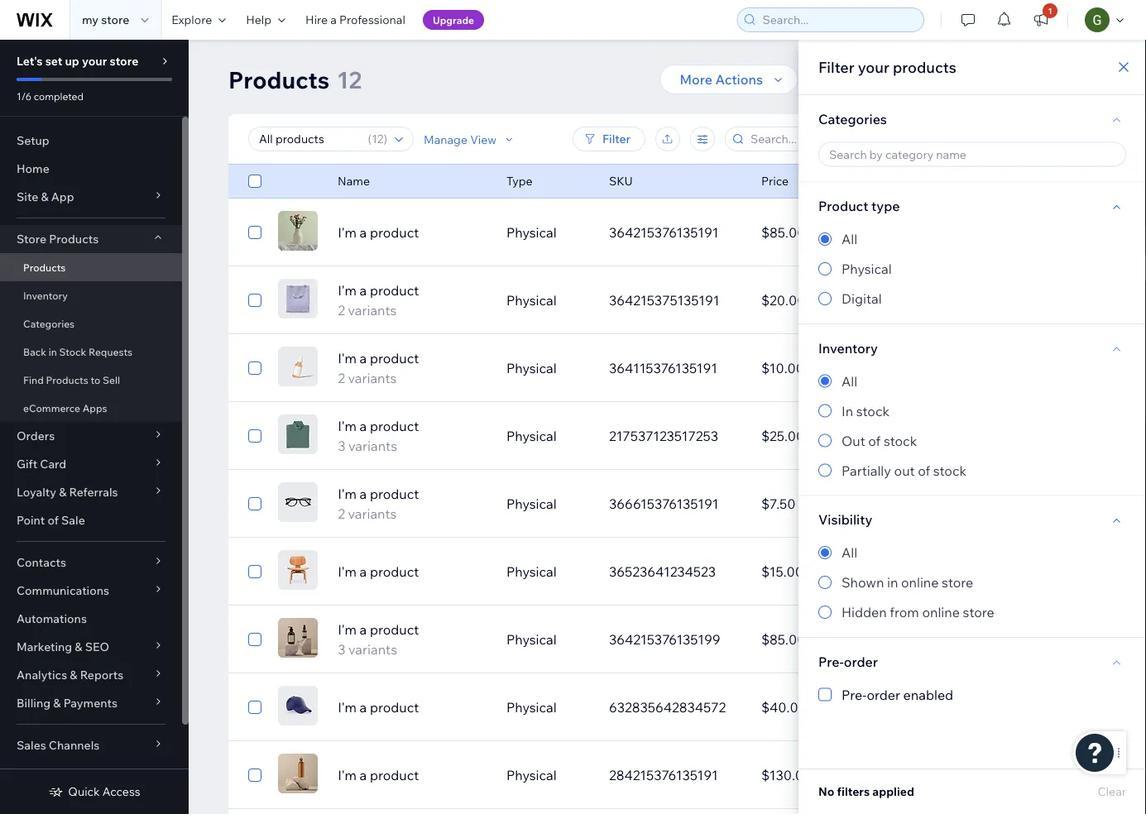 Task type: describe. For each thing, give the bounding box(es) containing it.
more actions button
[[660, 65, 798, 94]]

variants for 364115376135191
[[348, 370, 397, 387]]

i'm a product link for 36523641234523
[[328, 562, 497, 582]]

enabled
[[903, 687, 954, 703]]

manage
[[424, 132, 468, 146]]

analytics
[[17, 668, 67, 682]]

217537123517253 link
[[599, 416, 752, 456]]

5 product from the top
[[370, 486, 419, 502]]

setup link
[[0, 127, 182, 155]]

1 horizontal spatial inventory
[[819, 340, 878, 356]]

categories link
[[0, 310, 182, 338]]

back in stock requests
[[23, 346, 133, 358]]

order for pre-order
[[844, 653, 878, 670]]

1 vertical spatial of
[[918, 462, 930, 479]]

products 12
[[228, 65, 362, 94]]

option group for inventory
[[819, 371, 1126, 480]]

more
[[680, 71, 713, 88]]

physical for 632835642834572
[[507, 699, 557, 716]]

analytics & reports
[[17, 668, 123, 682]]

2 for 366615376135191
[[338, 506, 345, 522]]

store products button
[[0, 225, 182, 253]]

$10.00
[[761, 360, 805, 377]]

a inside hire a professional link
[[330, 12, 337, 27]]

4 product from the top
[[370, 418, 419, 435]]

2 for 364215375135191
[[338, 302, 345, 319]]

variants for 364215375135191
[[348, 302, 397, 319]]

orders
[[17, 429, 55, 443]]

digital
[[842, 291, 882, 307]]

contacts
[[17, 555, 66, 570]]

payments
[[63, 696, 117, 711]]

communications
[[17, 584, 109, 598]]

visibility
[[819, 511, 873, 528]]

products link
[[0, 253, 182, 281]]

billing & payments
[[17, 696, 117, 711]]

physical for 364115376135191
[[507, 360, 557, 377]]

sales channels
[[17, 738, 100, 753]]

$25.00 link
[[752, 416, 879, 456]]

up
[[65, 54, 79, 68]]

my
[[82, 12, 99, 27]]

home
[[17, 161, 49, 176]]

physical link for 364215375135191
[[497, 281, 599, 320]]

364115376135191 link
[[599, 348, 752, 388]]

all for shown in online store
[[842, 545, 858, 561]]

professional
[[339, 12, 405, 27]]

store right from
[[963, 604, 995, 621]]

1/6
[[17, 90, 32, 102]]

8 product from the top
[[370, 699, 419, 716]]

inventory inside sidebar element
[[23, 289, 68, 302]]

name
[[338, 174, 370, 188]]

to
[[91, 374, 100, 386]]

i'm a product link for 284215376135191
[[328, 766, 497, 785]]

& for site
[[41, 190, 49, 204]]

$40.00
[[761, 699, 807, 716]]

1 vertical spatial search... field
[[746, 127, 918, 151]]

access
[[102, 785, 140, 799]]

physical for 36523641234523
[[507, 564, 557, 580]]

find products to sell
[[23, 374, 120, 386]]

physical for 364215376135191
[[507, 224, 557, 241]]

price
[[761, 174, 789, 188]]

hire a professional
[[305, 12, 405, 27]]

physical link for 284215376135191
[[497, 756, 599, 795]]

6 product from the top
[[370, 564, 419, 580]]

sale
[[61, 513, 85, 528]]

364215376135199
[[609, 632, 720, 648]]

& for marketing
[[75, 640, 82, 654]]

find products to sell link
[[0, 366, 182, 394]]

364215375135191 link
[[599, 281, 752, 320]]

physical for 366615376135191
[[507, 496, 557, 512]]

284215376135191 link
[[599, 756, 752, 795]]

products
[[893, 58, 957, 76]]

632835642834572
[[609, 699, 726, 716]]

type
[[872, 198, 900, 214]]

of for sale
[[48, 513, 59, 528]]

i'm a product 3 variants for 217537123517253
[[338, 418, 419, 454]]

8 i'm from the top
[[338, 699, 357, 716]]

filters
[[837, 785, 870, 799]]

1/6 completed
[[17, 90, 84, 102]]

site & app button
[[0, 183, 182, 211]]

settings
[[17, 766, 62, 781]]

3 for 217537123517253
[[338, 438, 345, 454]]

applied
[[873, 785, 914, 799]]

shown
[[842, 574, 884, 591]]

gift card button
[[0, 450, 182, 478]]

i'm a product 2 variants for 366615376135191
[[338, 486, 419, 522]]

requests
[[89, 346, 133, 358]]

back
[[23, 346, 46, 358]]

pre-order enabled
[[842, 687, 954, 703]]

no
[[819, 785, 835, 799]]

quick access button
[[48, 785, 140, 800]]

all for physical
[[842, 231, 858, 247]]

physical link for 217537123517253
[[497, 416, 599, 456]]

3 for 364215376135199
[[338, 641, 345, 658]]

in for online
[[887, 574, 898, 591]]

reports
[[80, 668, 123, 682]]

shown in online store
[[842, 574, 974, 591]]

from
[[890, 604, 919, 621]]

12 for products 12
[[337, 65, 362, 94]]

help button
[[236, 0, 296, 40]]

variants for 217537123517253
[[348, 438, 397, 454]]

out
[[842, 432, 866, 449]]

12 for ( 12 )
[[372, 132, 384, 146]]

$85.00 link for 364215376135191
[[752, 213, 879, 252]]

364215376135191
[[609, 224, 719, 241]]

ecommerce apps
[[23, 402, 107, 414]]

in for stock
[[49, 346, 57, 358]]

$15.00 link
[[752, 552, 879, 592]]

Pre-order enabled checkbox
[[819, 685, 1126, 705]]

products down store at left
[[23, 261, 66, 274]]

filter your products
[[819, 58, 957, 76]]

i'm a product for 632835642834572
[[338, 699, 419, 716]]

& for loyalty
[[59, 485, 67, 500]]

4 i'm from the top
[[338, 418, 357, 435]]

$25.00
[[761, 428, 805, 444]]

1 product from the top
[[370, 224, 419, 241]]

filter for filter
[[603, 132, 631, 146]]

marketing
[[17, 640, 72, 654]]

364215375135191
[[609, 292, 720, 309]]

order for pre-order enabled
[[867, 687, 901, 703]]

$7.50
[[761, 496, 796, 512]]

store inside sidebar element
[[110, 54, 139, 68]]

6 i'm from the top
[[338, 564, 357, 580]]

store up hidden from online store
[[942, 574, 974, 591]]

settings link
[[0, 760, 182, 788]]

products up ecommerce apps
[[46, 374, 88, 386]]

$85.00 link for 364215376135199
[[752, 620, 879, 660]]

store
[[17, 232, 46, 246]]

physical for 364215376135199
[[507, 632, 557, 648]]

my store
[[82, 12, 129, 27]]

gift card
[[17, 457, 66, 471]]

back in stock requests link
[[0, 338, 182, 366]]



Task type: locate. For each thing, give the bounding box(es) containing it.
0 vertical spatial $85.00
[[761, 224, 806, 241]]

& right billing
[[53, 696, 61, 711]]

$85.00
[[761, 224, 806, 241], [761, 632, 806, 648]]

your right up
[[82, 54, 107, 68]]

$85.00 for 364215376135191
[[761, 224, 806, 241]]

2 i'm from the top
[[338, 282, 357, 299]]

0 horizontal spatial your
[[82, 54, 107, 68]]

categories down filter your products
[[819, 110, 887, 127]]

)
[[384, 132, 387, 146]]

1 $85.00 link from the top
[[752, 213, 879, 252]]

3 2 from the top
[[338, 506, 345, 522]]

1 vertical spatial 3
[[338, 641, 345, 658]]

2 i'm a product 3 variants from the top
[[338, 622, 419, 658]]

12 left manage
[[372, 132, 384, 146]]

& inside "dropdown button"
[[41, 190, 49, 204]]

contacts button
[[0, 549, 182, 577]]

1 vertical spatial all
[[842, 373, 858, 389]]

0 vertical spatial option group
[[819, 229, 1126, 309]]

3 all from the top
[[842, 545, 858, 561]]

stock
[[59, 346, 86, 358]]

$15.00
[[761, 564, 804, 580]]

no filters applied
[[819, 785, 914, 799]]

physical link for 364215376135199
[[497, 620, 599, 660]]

pre- up $40.00 link
[[819, 653, 844, 670]]

seo
[[85, 640, 109, 654]]

1 vertical spatial $85.00 link
[[752, 620, 879, 660]]

i'm
[[338, 224, 357, 241], [338, 282, 357, 299], [338, 350, 357, 367], [338, 418, 357, 435], [338, 486, 357, 502], [338, 564, 357, 580], [338, 622, 357, 638], [338, 699, 357, 716], [338, 767, 357, 784]]

1 vertical spatial order
[[867, 687, 901, 703]]

quick access
[[68, 785, 140, 799]]

inventory down digital
[[819, 340, 878, 356]]

1 horizontal spatial filter
[[819, 58, 855, 76]]

variants for 366615376135191
[[348, 506, 397, 522]]

& for analytics
[[70, 668, 77, 682]]

pre- inside 'option'
[[842, 687, 867, 703]]

2 physical link from the top
[[497, 281, 599, 320]]

3 i'm from the top
[[338, 350, 357, 367]]

0 vertical spatial filter
[[819, 58, 855, 76]]

completed
[[34, 90, 84, 102]]

Search... field
[[758, 8, 919, 31], [746, 127, 918, 151]]

3 i'm a product from the top
[[338, 699, 419, 716]]

1 horizontal spatial categories
[[819, 110, 887, 127]]

search... field up product
[[746, 127, 918, 151]]

i'm a product 2 variants for 364115376135191
[[338, 350, 419, 387]]

& inside popup button
[[59, 485, 67, 500]]

1 horizontal spatial in
[[887, 574, 898, 591]]

sidebar element
[[0, 40, 189, 814]]

2 i'm a product 2 variants from the top
[[338, 350, 419, 387]]

0 vertical spatial in
[[49, 346, 57, 358]]

3 physical link from the top
[[497, 348, 599, 388]]

4 i'm a product from the top
[[338, 767, 419, 784]]

None checkbox
[[248, 171, 262, 191], [248, 223, 262, 243], [248, 358, 262, 378], [248, 494, 262, 514], [248, 698, 262, 718], [248, 766, 262, 785], [248, 171, 262, 191], [248, 223, 262, 243], [248, 358, 262, 378], [248, 494, 262, 514], [248, 698, 262, 718], [248, 766, 262, 785]]

1 variants from the top
[[348, 302, 397, 319]]

1 physical link from the top
[[497, 213, 599, 252]]

actions
[[716, 71, 763, 88]]

1 vertical spatial pre-
[[842, 687, 867, 703]]

2 vertical spatial stock
[[933, 462, 967, 479]]

1 vertical spatial inventory
[[819, 340, 878, 356]]

0 vertical spatial all
[[842, 231, 858, 247]]

4 i'm a product link from the top
[[328, 766, 497, 785]]

physical link for 632835642834572
[[497, 688, 599, 728]]

physical link for 364215376135191
[[497, 213, 599, 252]]

store down my store
[[110, 54, 139, 68]]

1 vertical spatial i'm a product 2 variants
[[338, 350, 419, 387]]

help
[[246, 12, 272, 27]]

& right loyalty
[[59, 485, 67, 500]]

2 vertical spatial all
[[842, 545, 858, 561]]

of for stock
[[869, 432, 881, 449]]

order left enabled
[[867, 687, 901, 703]]

i'm a product 2 variants
[[338, 282, 419, 319], [338, 350, 419, 387], [338, 486, 419, 522]]

marketing & seo
[[17, 640, 109, 654]]

your inside sidebar element
[[82, 54, 107, 68]]

1 vertical spatial categories
[[23, 317, 75, 330]]

$85.00 link down price
[[752, 213, 879, 252]]

0 vertical spatial of
[[869, 432, 881, 449]]

$85.00 link
[[752, 213, 879, 252], [752, 620, 879, 660]]

217537123517253
[[609, 428, 718, 444]]

filter
[[819, 58, 855, 76], [603, 132, 631, 146]]

physical link for 366615376135191
[[497, 484, 599, 524]]

type
[[507, 174, 533, 188]]

in stock
[[842, 403, 890, 419]]

in inside sidebar element
[[49, 346, 57, 358]]

0 vertical spatial categories
[[819, 110, 887, 127]]

of right "out"
[[918, 462, 930, 479]]

$130.00
[[761, 767, 812, 784]]

9 i'm from the top
[[338, 767, 357, 784]]

point of sale
[[17, 513, 85, 528]]

filter inside button
[[603, 132, 631, 146]]

Unsaved view field
[[254, 127, 363, 151]]

stock right "out"
[[933, 462, 967, 479]]

stock right in
[[856, 403, 890, 419]]

2 vertical spatial option group
[[819, 543, 1126, 622]]

1 vertical spatial option group
[[819, 371, 1126, 480]]

store products
[[17, 232, 99, 246]]

physical for 364215375135191
[[507, 292, 557, 309]]

5 variants from the top
[[348, 641, 397, 658]]

36523641234523 link
[[599, 552, 752, 592]]

7 i'm from the top
[[338, 622, 357, 638]]

$85.00 for 364215376135199
[[761, 632, 806, 648]]

partially
[[842, 462, 891, 479]]

option group
[[819, 229, 1126, 309], [819, 371, 1126, 480], [819, 543, 1126, 622]]

7 physical link from the top
[[497, 620, 599, 660]]

0 vertical spatial 2
[[338, 302, 345, 319]]

0 vertical spatial i'm a product 2 variants
[[338, 282, 419, 319]]

1 vertical spatial stock
[[884, 432, 917, 449]]

i'm a product for 364215376135191
[[338, 224, 419, 241]]

4 variants from the top
[[348, 506, 397, 522]]

1 2 from the top
[[338, 302, 345, 319]]

0 horizontal spatial inventory
[[23, 289, 68, 302]]

billing
[[17, 696, 51, 711]]

automations
[[17, 612, 87, 626]]

0 vertical spatial 12
[[337, 65, 362, 94]]

None checkbox
[[248, 291, 262, 310], [248, 426, 262, 446], [248, 562, 262, 582], [248, 630, 262, 650], [248, 291, 262, 310], [248, 426, 262, 446], [248, 562, 262, 582], [248, 630, 262, 650]]

physical for 217537123517253
[[507, 428, 557, 444]]

0 horizontal spatial filter
[[603, 132, 631, 146]]

1 i'm a product 2 variants from the top
[[338, 282, 419, 319]]

pre- down "pre-order" on the right bottom
[[842, 687, 867, 703]]

12
[[337, 65, 362, 94], [372, 132, 384, 146]]

in right shown at the right bottom
[[887, 574, 898, 591]]

1 i'm a product link from the top
[[328, 223, 497, 243]]

2 3 from the top
[[338, 641, 345, 658]]

7 product from the top
[[370, 622, 419, 638]]

point
[[17, 513, 45, 528]]

1 3 from the top
[[338, 438, 345, 454]]

1 vertical spatial online
[[922, 604, 960, 621]]

1 all from the top
[[842, 231, 858, 247]]

pre- for pre-order
[[819, 653, 844, 670]]

2 $85.00 from the top
[[761, 632, 806, 648]]

products down help button
[[228, 65, 330, 94]]

order inside 'option'
[[867, 687, 901, 703]]

hire
[[305, 12, 328, 27]]

physical for 284215376135191
[[507, 767, 557, 784]]

2 2 from the top
[[338, 370, 345, 387]]

6 physical link from the top
[[497, 552, 599, 592]]

store right my at left top
[[101, 12, 129, 27]]

all for in stock
[[842, 373, 858, 389]]

0 vertical spatial pre-
[[819, 653, 844, 670]]

quick
[[68, 785, 100, 799]]

1 vertical spatial in
[[887, 574, 898, 591]]

1 option group from the top
[[819, 229, 1126, 309]]

5 physical link from the top
[[497, 484, 599, 524]]

all down product
[[842, 231, 858, 247]]

12 down hire a professional link
[[337, 65, 362, 94]]

( 12 )
[[368, 132, 387, 146]]

categories up back
[[23, 317, 75, 330]]

0 horizontal spatial categories
[[23, 317, 75, 330]]

of inside sidebar element
[[48, 513, 59, 528]]

1 horizontal spatial your
[[858, 58, 890, 76]]

stock
[[856, 403, 890, 419], [884, 432, 917, 449], [933, 462, 967, 479]]

$20.00 link
[[752, 281, 879, 320]]

9 product from the top
[[370, 767, 419, 784]]

0 vertical spatial i'm a product 3 variants
[[338, 418, 419, 454]]

referrals
[[69, 485, 118, 500]]

online right from
[[922, 604, 960, 621]]

0 vertical spatial inventory
[[23, 289, 68, 302]]

3
[[338, 438, 345, 454], [338, 641, 345, 658]]

stock up partially out of stock
[[884, 432, 917, 449]]

9 physical link from the top
[[497, 756, 599, 795]]

2 product from the top
[[370, 282, 419, 299]]

$20.00
[[761, 292, 806, 309]]

632835642834572 link
[[599, 688, 752, 728]]

0 vertical spatial order
[[844, 653, 878, 670]]

option group for product type
[[819, 229, 1126, 309]]

more actions
[[680, 71, 763, 88]]

2 i'm a product link from the top
[[328, 562, 497, 582]]

i'm a product link
[[328, 223, 497, 243], [328, 562, 497, 582], [328, 698, 497, 718], [328, 766, 497, 785]]

i'm a product link for 632835642834572
[[328, 698, 497, 718]]

categories inside sidebar element
[[23, 317, 75, 330]]

1 vertical spatial i'm a product 3 variants
[[338, 622, 419, 658]]

card
[[40, 457, 66, 471]]

variants for 364215376135199
[[348, 641, 397, 658]]

communications button
[[0, 577, 182, 605]]

app
[[51, 190, 74, 204]]

manage view
[[424, 132, 497, 146]]

all up in
[[842, 373, 858, 389]]

let's set up your store
[[17, 54, 139, 68]]

& left seo
[[75, 640, 82, 654]]

i'm a product link for 364215376135191
[[328, 223, 497, 243]]

3 i'm a product 2 variants from the top
[[338, 486, 419, 522]]

5 i'm from the top
[[338, 486, 357, 502]]

$85.00 up the $40.00
[[761, 632, 806, 648]]

&
[[41, 190, 49, 204], [59, 485, 67, 500], [75, 640, 82, 654], [70, 668, 77, 682], [53, 696, 61, 711]]

364215376135199 link
[[599, 620, 752, 660]]

366615376135191
[[609, 496, 719, 512]]

1 vertical spatial filter
[[603, 132, 631, 146]]

all up shown at the right bottom
[[842, 545, 858, 561]]

3 i'm a product link from the top
[[328, 698, 497, 718]]

hidden from online store
[[842, 604, 995, 621]]

order down hidden in the right bottom of the page
[[844, 653, 878, 670]]

online for in
[[901, 574, 939, 591]]

2 for 364115376135191
[[338, 370, 345, 387]]

sales channels button
[[0, 732, 182, 760]]

filter for filter your products
[[819, 58, 855, 76]]

1 $85.00 from the top
[[761, 224, 806, 241]]

online up hidden from online store
[[901, 574, 939, 591]]

2 horizontal spatial of
[[918, 462, 930, 479]]

view
[[470, 132, 497, 146]]

1 i'm a product from the top
[[338, 224, 419, 241]]

search... field up filter your products
[[758, 8, 919, 31]]

0 vertical spatial search... field
[[758, 8, 919, 31]]

2 vertical spatial of
[[48, 513, 59, 528]]

0 vertical spatial 3
[[338, 438, 345, 454]]

284215376135191
[[609, 767, 718, 784]]

0 horizontal spatial 12
[[337, 65, 362, 94]]

point of sale link
[[0, 507, 182, 535]]

2 i'm a product from the top
[[338, 564, 419, 580]]

pre-order
[[819, 653, 878, 670]]

your left products
[[858, 58, 890, 76]]

i'm a product 2 variants for 364215375135191
[[338, 282, 419, 319]]

variants
[[348, 302, 397, 319], [348, 370, 397, 387], [348, 438, 397, 454], [348, 506, 397, 522], [348, 641, 397, 658]]

set
[[45, 54, 62, 68]]

3 product from the top
[[370, 350, 419, 367]]

partially out of stock
[[842, 462, 967, 479]]

physical inside option group
[[842, 261, 892, 277]]

3 option group from the top
[[819, 543, 1126, 622]]

2 vertical spatial i'm a product 2 variants
[[338, 486, 419, 522]]

of
[[869, 432, 881, 449], [918, 462, 930, 479], [48, 513, 59, 528]]

sku
[[609, 174, 633, 188]]

pre- for pre-order enabled
[[842, 687, 867, 703]]

online for from
[[922, 604, 960, 621]]

0 vertical spatial $85.00 link
[[752, 213, 879, 252]]

inventory up categories link
[[23, 289, 68, 302]]

$40.00 link
[[752, 688, 879, 728]]

ecommerce
[[23, 402, 80, 414]]

gift
[[17, 457, 37, 471]]

$85.00 down price
[[761, 224, 806, 241]]

1 horizontal spatial of
[[869, 432, 881, 449]]

2 $85.00 link from the top
[[752, 620, 879, 660]]

2
[[338, 302, 345, 319], [338, 370, 345, 387], [338, 506, 345, 522]]

products inside dropdown button
[[49, 232, 99, 246]]

1 vertical spatial 2
[[338, 370, 345, 387]]

$7.50 link
[[752, 484, 879, 524]]

& left 'reports' at the left bottom of page
[[70, 668, 77, 682]]

0 horizontal spatial in
[[49, 346, 57, 358]]

2 all from the top
[[842, 373, 858, 389]]

8 physical link from the top
[[497, 688, 599, 728]]

sales
[[17, 738, 46, 753]]

out
[[894, 462, 915, 479]]

upgrade button
[[423, 10, 484, 30]]

0 vertical spatial stock
[[856, 403, 890, 419]]

of right out
[[869, 432, 881, 449]]

marketing & seo button
[[0, 633, 182, 661]]

in right back
[[49, 346, 57, 358]]

i'm a product for 284215376135191
[[338, 767, 419, 784]]

& for billing
[[53, 696, 61, 711]]

364215376135191 link
[[599, 213, 752, 252]]

1 i'm from the top
[[338, 224, 357, 241]]

1 vertical spatial $85.00
[[761, 632, 806, 648]]

option group for visibility
[[819, 543, 1126, 622]]

0 vertical spatial online
[[901, 574, 939, 591]]

physical link for 364115376135191
[[497, 348, 599, 388]]

of left sale
[[48, 513, 59, 528]]

orders button
[[0, 422, 182, 450]]

& right site
[[41, 190, 49, 204]]

2 variants from the top
[[348, 370, 397, 387]]

3 variants from the top
[[348, 438, 397, 454]]

let's
[[17, 54, 43, 68]]

i'm a product 3 variants for 364215376135199
[[338, 622, 419, 658]]

$85.00 link down $15.00 link
[[752, 620, 879, 660]]

1 vertical spatial 12
[[372, 132, 384, 146]]

1 horizontal spatial 12
[[372, 132, 384, 146]]

Search by category name field
[[824, 143, 1121, 166]]

physical link for 36523641234523
[[497, 552, 599, 592]]

inventory
[[23, 289, 68, 302], [819, 340, 878, 356]]

channels
[[49, 738, 100, 753]]

explore
[[172, 12, 212, 27]]

automations link
[[0, 605, 182, 633]]

0 horizontal spatial of
[[48, 513, 59, 528]]

products up the products link
[[49, 232, 99, 246]]

2 option group from the top
[[819, 371, 1126, 480]]

2 vertical spatial 2
[[338, 506, 345, 522]]

4 physical link from the top
[[497, 416, 599, 456]]

i'm a product for 36523641234523
[[338, 564, 419, 580]]

loyalty
[[17, 485, 56, 500]]

1 i'm a product 3 variants from the top
[[338, 418, 419, 454]]

366615376135191 link
[[599, 484, 752, 524]]

out of stock
[[842, 432, 917, 449]]



Task type: vqa. For each thing, say whether or not it's contained in the screenshot.
Ads to the bottom
no



